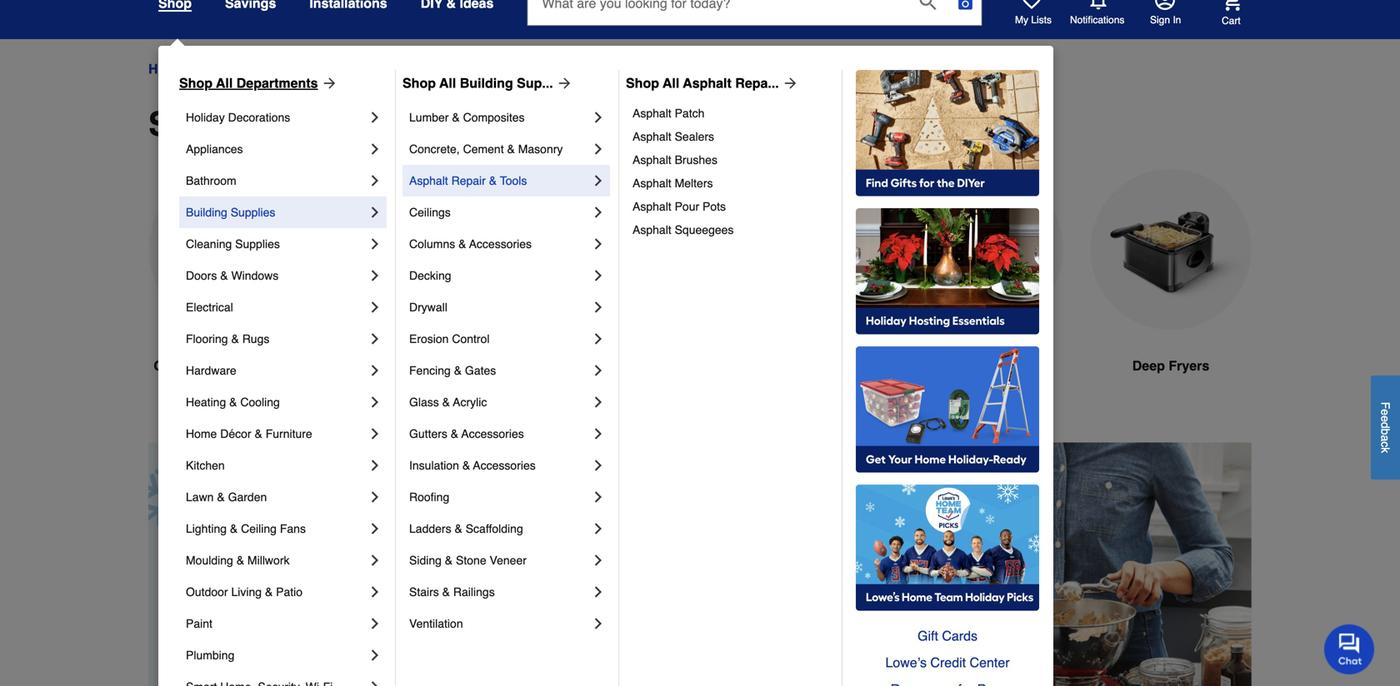 Task type: vqa. For each thing, say whether or not it's contained in the screenshot.
our
no



Task type: locate. For each thing, give the bounding box(es) containing it.
0 vertical spatial arrow right image
[[318, 75, 338, 92]]

all up holiday decorations
[[216, 75, 233, 91]]

ladders & scaffolding link
[[409, 513, 590, 545]]

chevron right image for doors & windows
[[367, 268, 383, 284]]

chevron right image for drywall
[[590, 299, 607, 316]]

accessories up insulation & accessories link
[[461, 428, 524, 441]]

shop all asphalt repa... link
[[626, 73, 799, 93]]

camera image
[[957, 0, 974, 12]]

home
[[148, 61, 185, 77], [186, 428, 217, 441]]

& inside glass & acrylic link
[[442, 396, 450, 409]]

e up b
[[1379, 416, 1392, 422]]

& right lawn
[[217, 491, 225, 504]]

asphalt
[[683, 75, 732, 91], [633, 107, 671, 120], [633, 130, 671, 143], [633, 153, 671, 167], [409, 174, 448, 188], [633, 177, 671, 190], [633, 200, 671, 213], [633, 223, 671, 237]]

arrow right image up masonry
[[553, 75, 573, 92]]

0 horizontal spatial home
[[148, 61, 185, 77]]

0 vertical spatial small
[[286, 61, 319, 77]]

center
[[970, 655, 1010, 671]]

3 shop from the left
[[626, 75, 659, 91]]

all up lumber
[[439, 75, 456, 91]]

siding & stone veneer
[[409, 554, 527, 568]]

1 vertical spatial small appliances
[[148, 105, 423, 143]]

a
[[1379, 435, 1392, 442]]

gift
[[918, 629, 938, 644]]

2 e from the top
[[1379, 416, 1392, 422]]

flooring
[[186, 333, 228, 346]]

& right gutters
[[451, 428, 458, 441]]

toaster ovens link
[[525, 169, 687, 416]]

rugs
[[242, 333, 270, 346]]

3 all from the left
[[663, 75, 679, 91]]

cart
[[1222, 15, 1241, 26]]

asphalt up patch
[[683, 75, 732, 91]]

& inside stairs & railings link
[[442, 586, 450, 599]]

& for ladders & scaffolding
[[455, 523, 462, 536]]

2 horizontal spatial all
[[663, 75, 679, 91]]

lawn & garden
[[186, 491, 267, 504]]

supplies inside building supplies link
[[231, 206, 275, 219]]

& inside insulation & accessories link
[[462, 459, 470, 473]]

& left cooling
[[229, 396, 237, 409]]

asphalt sealers
[[633, 130, 714, 143]]

& left millwork
[[236, 554, 244, 568]]

asphalt down the asphalt patch
[[633, 130, 671, 143]]

small appliances
[[286, 61, 387, 77], [148, 105, 423, 143]]

asphalt for asphalt squeegees
[[633, 223, 671, 237]]

living
[[231, 586, 262, 599]]

& inside moulding & millwork link
[[236, 554, 244, 568]]

& right doors
[[220, 269, 228, 283]]

kitchen link
[[186, 450, 367, 482]]

1 vertical spatial arrow right image
[[1221, 580, 1238, 597]]

0 vertical spatial appliances link
[[200, 59, 271, 79]]

1 horizontal spatial home
[[186, 428, 217, 441]]

1 vertical spatial accessories
[[461, 428, 524, 441]]

1 horizontal spatial shop
[[403, 75, 436, 91]]

paint
[[186, 618, 212, 631]]

windows
[[231, 269, 279, 283]]

& inside 'fencing & gates' link
[[454, 364, 462, 378]]

arrow right image up asphalt patch link on the top of the page
[[779, 75, 799, 92]]

chevron right image for bathroom
[[367, 173, 383, 189]]

supplies up windows
[[235, 238, 280, 251]]

& inside the siding & stone veneer link
[[445, 554, 453, 568]]

& for flooring & rugs
[[231, 333, 239, 346]]

& left tools
[[489, 174, 497, 188]]

& for columns & accessories
[[458, 238, 466, 251]]

doors
[[186, 269, 217, 283]]

1 vertical spatial supplies
[[235, 238, 280, 251]]

credit
[[930, 655, 966, 671]]

insulation
[[409, 459, 459, 473]]

asphalt squeegees
[[633, 223, 734, 237]]

e up d
[[1379, 409, 1392, 416]]

chevron right image for fencing & gates
[[590, 363, 607, 379]]

& right lumber
[[452, 111, 460, 124]]

& for gutters & accessories
[[451, 428, 458, 441]]

0 horizontal spatial shop
[[179, 75, 213, 91]]

outdoor
[[186, 586, 228, 599]]

appliances link down 'decorations'
[[186, 133, 367, 165]]

shop up the holiday
[[179, 75, 213, 91]]

shop for shop all asphalt repa...
[[626, 75, 659, 91]]

asphalt patch
[[633, 107, 705, 120]]

asphalt up asphalt sealers
[[633, 107, 671, 120]]

& inside lawn & garden link
[[217, 491, 225, 504]]

appliances
[[200, 61, 271, 77], [322, 61, 387, 77], [246, 105, 423, 143], [186, 143, 243, 156]]

& for lawn & garden
[[217, 491, 225, 504]]

chevron right image for lawn & garden
[[367, 489, 383, 506]]

1 horizontal spatial arrow right image
[[779, 75, 799, 92]]

home link
[[148, 59, 185, 79]]

asphalt for asphalt patch
[[633, 107, 671, 120]]

chevron right image for moulding & millwork
[[367, 553, 383, 569]]

small up "holiday decorations" link
[[286, 61, 319, 77]]

& right décor
[[255, 428, 262, 441]]

chevron right image for appliances
[[367, 141, 383, 158]]

& right ladders
[[455, 523, 462, 536]]

& right glass on the bottom left of page
[[442, 396, 450, 409]]

& left ceiling
[[230, 523, 238, 536]]

shop all building sup...
[[403, 75, 553, 91]]

search image
[[920, 0, 936, 10]]

columns & accessories
[[409, 238, 532, 251]]

accessories inside "link"
[[461, 428, 524, 441]]

0 vertical spatial supplies
[[231, 206, 275, 219]]

a chefman stainless steel deep fryer. image
[[1090, 169, 1252, 330]]

& inside concrete, cement & masonry link
[[507, 143, 515, 156]]

asphalt for asphalt brushes
[[633, 153, 671, 167]]

asphalt inside "asphalt sealers" link
[[633, 130, 671, 143]]

& down gutters & accessories in the left of the page
[[462, 459, 470, 473]]

lowe's credit center link
[[856, 650, 1039, 677]]

deep fryers
[[1132, 358, 1209, 374]]

chevron right image
[[367, 109, 383, 126], [367, 204, 383, 221], [590, 204, 607, 221], [367, 236, 383, 253], [367, 299, 383, 316], [590, 299, 607, 316], [367, 363, 383, 379], [367, 394, 383, 411], [590, 394, 607, 411], [367, 426, 383, 443], [590, 458, 607, 474], [590, 521, 607, 538], [367, 553, 383, 569], [590, 584, 607, 601], [367, 616, 383, 633], [367, 679, 383, 687]]

arrow right image
[[318, 75, 338, 92], [1221, 580, 1238, 597]]

chevron right image for roofing
[[590, 489, 607, 506]]

blenders
[[954, 358, 1011, 374]]

appliances up bathroom
[[186, 143, 243, 156]]

arrow right image inside shop all asphalt repa... link
[[779, 75, 799, 92]]

small up bathroom
[[148, 105, 237, 143]]

columns & accessories link
[[409, 228, 590, 260]]

& inside gutters & accessories "link"
[[451, 428, 458, 441]]

a silver-colored new air portable ice maker. image
[[337, 169, 498, 330]]

1 vertical spatial home
[[186, 428, 217, 441]]

2 horizontal spatial shop
[[626, 75, 659, 91]]

& inside lighting & ceiling fans link
[[230, 523, 238, 536]]

f e e d b a c k
[[1379, 402, 1392, 453]]

shop up the asphalt patch
[[626, 75, 659, 91]]

1 horizontal spatial small
[[286, 61, 319, 77]]

shop up lumber
[[403, 75, 436, 91]]

1 e from the top
[[1379, 409, 1392, 416]]

1 horizontal spatial building
[[460, 75, 513, 91]]

building supplies
[[186, 206, 275, 219]]

& right cement
[[507, 143, 515, 156]]

& inside doors & windows link
[[220, 269, 228, 283]]

& left patio at the left bottom
[[265, 586, 273, 599]]

arrow right image for shop all asphalt repa...
[[779, 75, 799, 92]]

ventilation
[[409, 618, 463, 631]]

notifications
[[1070, 14, 1125, 26]]

my lists link
[[1015, 0, 1052, 27]]

chevron right image for kitchen
[[367, 458, 383, 474]]

2 shop from the left
[[403, 75, 436, 91]]

asphalt down "asphalt melters"
[[633, 200, 671, 213]]

2 arrow right image from the left
[[779, 75, 799, 92]]

appliances link up holiday decorations
[[200, 59, 271, 79]]

chevron right image for insulation & accessories
[[590, 458, 607, 474]]

chevron right image for columns & accessories
[[590, 236, 607, 253]]

shop for shop all building sup...
[[403, 75, 436, 91]]

0 horizontal spatial building
[[186, 206, 227, 219]]

appliances link
[[200, 59, 271, 79], [186, 133, 367, 165]]

& inside ladders & scaffolding link
[[455, 523, 462, 536]]

asphalt pour pots
[[633, 200, 726, 213]]

heating & cooling link
[[186, 387, 367, 418]]

asphalt for asphalt sealers
[[633, 130, 671, 143]]

cooling
[[240, 396, 280, 409]]

1 arrow right image from the left
[[553, 75, 573, 92]]

stone
[[456, 554, 486, 568]]

1 vertical spatial small
[[148, 105, 237, 143]]

bathroom
[[186, 174, 236, 188]]

asphalt for asphalt pour pots
[[633, 200, 671, 213]]

sup...
[[517, 75, 553, 91]]

& for siding & stone veneer
[[445, 554, 453, 568]]

siding
[[409, 554, 442, 568]]

sign in
[[1150, 14, 1181, 26]]

asphalt repair & tools link
[[409, 165, 590, 197]]

melters
[[675, 177, 713, 190]]

accessories down gutters & accessories "link"
[[473, 459, 536, 473]]

2 vertical spatial accessories
[[473, 459, 536, 473]]

chevron right image
[[590, 109, 607, 126], [367, 141, 383, 158], [590, 141, 607, 158], [367, 173, 383, 189], [590, 173, 607, 189], [590, 236, 607, 253], [367, 268, 383, 284], [590, 268, 607, 284], [367, 331, 383, 348], [590, 331, 607, 348], [590, 363, 607, 379], [590, 426, 607, 443], [367, 458, 383, 474], [367, 489, 383, 506], [590, 489, 607, 506], [367, 521, 383, 538], [590, 553, 607, 569], [367, 584, 383, 601], [590, 616, 607, 633], [367, 648, 383, 664]]

& for heating & cooling
[[229, 396, 237, 409]]

home for home
[[148, 61, 185, 77]]

1 all from the left
[[216, 75, 233, 91]]

asphalt up "asphalt melters"
[[633, 153, 671, 167]]

& right stairs
[[442, 586, 450, 599]]

1 horizontal spatial arrow right image
[[1221, 580, 1238, 597]]

asphalt repair & tools
[[409, 174, 527, 188]]

countertop microwaves
[[154, 358, 305, 374]]

1 shop from the left
[[179, 75, 213, 91]]

gutters & accessories link
[[409, 418, 590, 450]]

gift cards
[[918, 629, 978, 644]]

chevron right image for heating & cooling
[[367, 394, 383, 411]]

Search Query text field
[[528, 0, 906, 25]]

asphalt inside asphalt brushes link
[[633, 153, 671, 167]]

0 vertical spatial building
[[460, 75, 513, 91]]

cleaning
[[186, 238, 232, 251]]

patio
[[276, 586, 303, 599]]

arrow right image for shop all building sup...
[[553, 75, 573, 92]]

supplies up cleaning supplies
[[231, 206, 275, 219]]

& inside columns & accessories link
[[458, 238, 466, 251]]

all up the asphalt patch
[[663, 75, 679, 91]]

sign in button
[[1150, 0, 1181, 27]]

building up composites on the top left
[[460, 75, 513, 91]]

gates
[[465, 364, 496, 378]]

& for insulation & accessories
[[462, 459, 470, 473]]

0 horizontal spatial arrow right image
[[553, 75, 573, 92]]

& right columns
[[458, 238, 466, 251]]

& inside lumber & composites link
[[452, 111, 460, 124]]

1 horizontal spatial all
[[439, 75, 456, 91]]

& inside home décor & furniture link
[[255, 428, 262, 441]]

my
[[1015, 14, 1028, 26]]

& left stone
[[445, 554, 453, 568]]

paint link
[[186, 608, 367, 640]]

chevron right image for ceilings
[[590, 204, 607, 221]]

0 horizontal spatial arrow right image
[[318, 75, 338, 92]]

decking link
[[409, 260, 590, 292]]

& inside heating & cooling link
[[229, 396, 237, 409]]

glass & acrylic
[[409, 396, 487, 409]]

lumber & composites link
[[409, 102, 590, 133]]

shop all departments
[[179, 75, 318, 91]]

toaster
[[560, 358, 607, 374]]

0 vertical spatial accessories
[[469, 238, 532, 251]]

chevron right image for concrete, cement & masonry
[[590, 141, 607, 158]]

0 vertical spatial home
[[148, 61, 185, 77]]

asphalt inside asphalt repair & tools "link"
[[409, 174, 448, 188]]

lumber & composites
[[409, 111, 525, 124]]

asphalt inside asphalt patch link
[[633, 107, 671, 120]]

e
[[1379, 409, 1392, 416], [1379, 416, 1392, 422]]

gift cards link
[[856, 623, 1039, 650]]

accessories down ceilings "link"
[[469, 238, 532, 251]]

supplies
[[231, 206, 275, 219], [235, 238, 280, 251]]

2 all from the left
[[439, 75, 456, 91]]

None search field
[[527, 0, 982, 41]]

small appliances down departments
[[148, 105, 423, 143]]

asphalt inside asphalt melters link
[[633, 177, 671, 190]]

chat invite button image
[[1324, 624, 1375, 675]]

1 vertical spatial appliances link
[[186, 133, 367, 165]]

arrow right image inside shop all building sup... link
[[553, 75, 573, 92]]

glass
[[409, 396, 439, 409]]

0 horizontal spatial all
[[216, 75, 233, 91]]

asphalt inside asphalt pour pots link
[[633, 200, 671, 213]]

& inside the flooring & rugs link
[[231, 333, 239, 346]]

& inside asphalt repair & tools "link"
[[489, 174, 497, 188]]

lumber
[[409, 111, 449, 124]]

ventilation link
[[409, 608, 590, 640]]

chevron right image for ventilation
[[590, 616, 607, 633]]

& left rugs
[[231, 333, 239, 346]]

& for fencing & gates
[[454, 364, 462, 378]]

asphalt down the asphalt brushes
[[633, 177, 671, 190]]

small appliances up "holiday decorations" link
[[286, 61, 387, 77]]

home décor & furniture link
[[186, 418, 367, 450]]

blenders link
[[902, 169, 1063, 416]]

fencing & gates
[[409, 364, 496, 378]]

countertop microwaves link
[[148, 169, 310, 416]]

fryers
[[1169, 358, 1209, 374]]

erosion
[[409, 333, 449, 346]]

asphalt melters link
[[633, 172, 830, 195]]

departments
[[236, 75, 318, 91]]

building up cleaning
[[186, 206, 227, 219]]

arrow right image
[[553, 75, 573, 92], [779, 75, 799, 92]]

& left gates at the left bottom of the page
[[454, 364, 462, 378]]

arrow right image inside shop all departments link
[[318, 75, 338, 92]]

asphalt down asphalt pour pots
[[633, 223, 671, 237]]

asphalt up the "ceilings" at the left of page
[[409, 174, 448, 188]]

supplies inside cleaning supplies link
[[235, 238, 280, 251]]



Task type: describe. For each thing, give the bounding box(es) containing it.
concrete, cement & masonry
[[409, 143, 563, 156]]

doors & windows link
[[186, 260, 367, 292]]

siding & stone veneer link
[[409, 545, 590, 577]]

drywall link
[[409, 292, 590, 323]]

chevron right image for stairs & railings
[[590, 584, 607, 601]]

flooring & rugs
[[186, 333, 270, 346]]

erosion control
[[409, 333, 490, 346]]

electrical link
[[186, 292, 367, 323]]

my lists
[[1015, 14, 1052, 26]]

& for lumber & composites
[[452, 111, 460, 124]]

lowe's
[[885, 655, 927, 671]]

& for lighting & ceiling fans
[[230, 523, 238, 536]]

gutters & accessories
[[409, 428, 524, 441]]

a gray and stainless steel ninja air fryer. image
[[713, 169, 875, 330]]

plumbing
[[186, 649, 234, 663]]

heating & cooling
[[186, 396, 280, 409]]

furniture
[[266, 428, 312, 441]]

0 horizontal spatial small
[[148, 105, 237, 143]]

moulding & millwork link
[[186, 545, 367, 577]]

lowe's home improvement cart image
[[1222, 0, 1242, 11]]

chevron right image for plumbing
[[367, 648, 383, 664]]

countertop
[[154, 358, 225, 374]]

a gray ninja blender. image
[[902, 169, 1063, 330]]

chevron right image for hardware
[[367, 363, 383, 379]]

holiday decorations link
[[186, 102, 367, 133]]

k
[[1379, 448, 1392, 453]]

ceiling
[[241, 523, 277, 536]]

sealers
[[675, 130, 714, 143]]

scaffolding
[[466, 523, 523, 536]]

holiday hosting essentials. image
[[856, 208, 1039, 335]]

deep
[[1132, 358, 1165, 374]]

lists
[[1031, 14, 1052, 26]]

home for home décor & furniture
[[186, 428, 217, 441]]

b
[[1379, 429, 1392, 435]]

stairs & railings
[[409, 586, 495, 599]]

electrical
[[186, 301, 233, 314]]

asphalt for asphalt repair & tools
[[409, 174, 448, 188]]

roofing link
[[409, 482, 590, 513]]

asphalt brushes link
[[633, 148, 830, 172]]

all for building
[[439, 75, 456, 91]]

moulding & millwork
[[186, 554, 290, 568]]

pour
[[675, 200, 699, 213]]

chevron right image for paint
[[367, 616, 383, 633]]

outdoor living & patio
[[186, 586, 303, 599]]

lawn & garden link
[[186, 482, 367, 513]]

& for stairs & railings
[[442, 586, 450, 599]]

lowe's home improvement lists image
[[1022, 0, 1042, 10]]

chevron right image for cleaning supplies
[[367, 236, 383, 253]]

portable ice makers link
[[337, 169, 498, 416]]

holiday decorations
[[186, 111, 290, 124]]

get your home holiday-ready. image
[[856, 347, 1039, 473]]

ovens
[[611, 358, 652, 374]]

supplies for cleaning supplies
[[235, 238, 280, 251]]

chevron right image for gutters & accessories
[[590, 426, 607, 443]]

insulation & accessories link
[[409, 450, 590, 482]]

toaster ovens
[[560, 358, 652, 374]]

heating
[[186, 396, 226, 409]]

all for departments
[[216, 75, 233, 91]]

chevron right image for decking
[[590, 268, 607, 284]]

all for asphalt
[[663, 75, 679, 91]]

chevron right image for building supplies
[[367, 204, 383, 221]]

holiday
[[186, 111, 225, 124]]

asphalt squeegees link
[[633, 218, 830, 242]]

cleaning supplies link
[[186, 228, 367, 260]]

tools
[[500, 174, 527, 188]]

accessories for insulation & accessories
[[473, 459, 536, 473]]

bathroom link
[[186, 165, 367, 197]]

décor
[[220, 428, 251, 441]]

appliances right departments
[[322, 61, 387, 77]]

asphalt brushes
[[633, 153, 718, 167]]

& for doors & windows
[[220, 269, 228, 283]]

asphalt for asphalt melters
[[633, 177, 671, 190]]

accessories for columns & accessories
[[469, 238, 532, 251]]

plumbing link
[[186, 640, 367, 672]]

asphalt patch link
[[633, 102, 830, 125]]

ceilings
[[409, 206, 451, 219]]

ice
[[412, 358, 430, 374]]

appliances up holiday decorations
[[200, 61, 271, 77]]

cleaning supplies
[[186, 238, 280, 251]]

garden
[[228, 491, 267, 504]]

asphalt inside shop all asphalt repa... link
[[683, 75, 732, 91]]

portable ice makers
[[355, 358, 480, 374]]

drywall
[[409, 301, 447, 314]]

shop for shop all departments
[[179, 75, 213, 91]]

ladders
[[409, 523, 451, 536]]

find gifts for the diyer. image
[[856, 70, 1039, 197]]

chevron right image for ladders & scaffolding
[[590, 521, 607, 538]]

advertisement region
[[148, 443, 1252, 687]]

& for moulding & millwork
[[236, 554, 244, 568]]

composites
[[463, 111, 525, 124]]

outdoor living & patio link
[[186, 577, 367, 608]]

veneer
[[490, 554, 527, 568]]

decking
[[409, 269, 451, 283]]

accessories for gutters & accessories
[[461, 428, 524, 441]]

lowe's credit center
[[885, 655, 1010, 671]]

appliances down small appliances link
[[246, 105, 423, 143]]

lowe's home improvement notification center image
[[1088, 0, 1108, 10]]

a stainless steel toaster oven. image
[[525, 169, 687, 330]]

fencing
[[409, 364, 451, 378]]

small appliances link
[[286, 59, 387, 79]]

& inside outdoor living & patio link
[[265, 586, 273, 599]]

cart button
[[1198, 0, 1242, 27]]

ceilings link
[[409, 197, 590, 228]]

chevron right image for asphalt repair & tools
[[590, 173, 607, 189]]

shop all building sup... link
[[403, 73, 573, 93]]

chevron right image for home décor & furniture
[[367, 426, 383, 443]]

a black and stainless steel countertop microwave. image
[[148, 169, 310, 330]]

f
[[1379, 402, 1392, 409]]

microwaves
[[229, 358, 305, 374]]

chevron right image for glass & acrylic
[[590, 394, 607, 411]]

chevron right image for electrical
[[367, 299, 383, 316]]

asphalt melters
[[633, 177, 713, 190]]

squeegees
[[675, 223, 734, 237]]

stairs
[[409, 586, 439, 599]]

hardware link
[[186, 355, 367, 387]]

f e e d b a c k button
[[1371, 376, 1400, 480]]

asphalt pour pots link
[[633, 195, 830, 218]]

c
[[1379, 442, 1392, 448]]

deep fryers link
[[1090, 169, 1252, 416]]

supplies for building supplies
[[231, 206, 275, 219]]

1 vertical spatial building
[[186, 206, 227, 219]]

lowe's home team holiday picks. image
[[856, 485, 1039, 612]]

moulding
[[186, 554, 233, 568]]

chevron right image for outdoor living & patio
[[367, 584, 383, 601]]

& for glass & acrylic
[[442, 396, 450, 409]]

chevron right image for siding & stone veneer
[[590, 553, 607, 569]]

chevron right image for holiday decorations
[[367, 109, 383, 126]]

asphalt sealers link
[[633, 125, 830, 148]]

sign
[[1150, 14, 1170, 26]]

chevron right image for flooring & rugs
[[367, 331, 383, 348]]

chevron right image for lighting & ceiling fans
[[367, 521, 383, 538]]

gutters
[[409, 428, 447, 441]]

lawn
[[186, 491, 214, 504]]

chevron right image for lumber & composites
[[590, 109, 607, 126]]

lowe's home improvement account image
[[1155, 0, 1175, 10]]

building supplies link
[[186, 197, 367, 228]]

0 vertical spatial small appliances
[[286, 61, 387, 77]]

chevron right image for erosion control
[[590, 331, 607, 348]]



